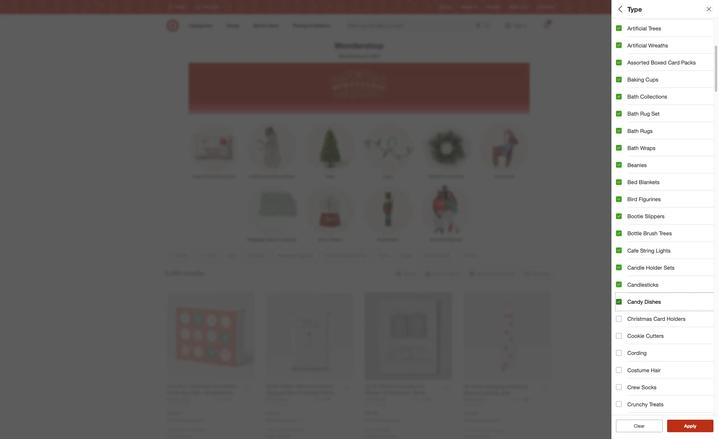 Task type: vqa. For each thing, say whether or not it's contained in the screenshot.
A corresponding to $6.99 - $9.99
no



Task type: locate. For each thing, give the bounding box(es) containing it.
wrapping paper & supplies
[[248, 237, 296, 242]]

boxed
[[651, 59, 667, 66]]

1 horizontal spatial indoor
[[616, 84, 633, 91]]

1 vertical spatial lights
[[656, 247, 671, 254]]

indoor christmas decor
[[193, 174, 235, 179]]

2 horizontal spatial orders
[[494, 428, 504, 433]]

0 horizontal spatial only
[[167, 428, 174, 432]]

animal up artificial wreaths
[[650, 30, 662, 35]]

$10.00 when purchased online
[[167, 410, 203, 422], [266, 410, 302, 422], [464, 411, 500, 423]]

0 vertical spatial &
[[444, 174, 447, 179]]

guest rating
[[616, 144, 650, 150]]

type up advent
[[616, 22, 628, 29]]

when for 18
[[167, 418, 176, 422]]

1 vertical spatial indoor
[[193, 174, 204, 179]]

bath down indoor outdoor use
[[628, 93, 639, 100]]

clear down crunchy
[[634, 423, 645, 429]]

4 bath from the top
[[628, 145, 639, 151]]

0 vertical spatial indoor
[[616, 84, 633, 91]]

1 horizontal spatial &
[[444, 174, 447, 179]]

shipping for 18
[[176, 433, 191, 438]]

bath left 'rug'
[[628, 110, 639, 117]]

Costume Hair checkbox
[[616, 367, 622, 373]]

1 decor from the left
[[225, 174, 235, 179]]

1 horizontal spatial results
[[688, 423, 703, 429]]

1 horizontal spatial ships
[[274, 428, 282, 432]]

see results button
[[667, 420, 714, 432]]

redcard link
[[487, 5, 500, 10]]

only
[[167, 428, 174, 432], [266, 428, 273, 432], [464, 428, 471, 433]]

1 artificial from the top
[[628, 25, 647, 31]]

1 vertical spatial type
[[616, 22, 628, 29]]

What can we help you find? suggestions appear below search field
[[345, 19, 486, 32]]

free
[[365, 427, 373, 432], [167, 433, 175, 438], [266, 433, 274, 438], [464, 434, 472, 439]]

wreaths left garlands
[[429, 174, 443, 179]]

purchased for 2
[[473, 418, 490, 423]]

1 vertical spatial wreaths
[[429, 174, 443, 179]]

orders
[[197, 428, 207, 432], [296, 428, 306, 432], [494, 428, 504, 433]]

shipping
[[374, 427, 389, 432], [176, 433, 191, 438], [275, 433, 290, 438], [473, 434, 488, 439]]

circle
[[520, 5, 528, 9]]

cording
[[628, 350, 647, 356]]

indoor for indoor christmas decor
[[193, 174, 204, 179]]

card left 'packs'
[[668, 59, 680, 66]]

$10.00
[[167, 410, 180, 416], [266, 410, 279, 416], [464, 411, 477, 416]]

results inside button
[[688, 423, 703, 429]]

indoor
[[616, 84, 633, 91], [193, 174, 204, 179]]

advent
[[616, 30, 629, 35]]

Bed Blankets checkbox
[[616, 179, 622, 185]]

0 vertical spatial artificial
[[628, 25, 647, 31]]

see results
[[678, 423, 703, 429]]

theme
[[616, 164, 634, 170]]

Candle Holder Sets checkbox
[[616, 265, 622, 270]]

clear inside 'button'
[[634, 423, 645, 429]]

set
[[652, 110, 660, 117]]

of
[[656, 223, 661, 229]]

orders for 2
[[494, 428, 504, 433]]

theme button
[[616, 158, 718, 178]]

type inside type advent calendars; animal figurines; animal statues; ankl
[[616, 22, 628, 29]]

with for 10
[[283, 428, 289, 432]]

ships
[[175, 428, 183, 432], [274, 428, 282, 432], [472, 428, 480, 433]]

bath for bath rugs
[[628, 127, 639, 134]]

Bottle Brush Trees checkbox
[[616, 231, 622, 236]]

1 horizontal spatial wreaths
[[649, 42, 668, 49]]

0 horizontal spatial with
[[184, 428, 190, 432]]

0 vertical spatial lights
[[383, 174, 394, 179]]

1 vertical spatial wondershop
[[339, 53, 365, 59]]

cookie
[[628, 333, 645, 339]]

2 horizontal spatial only
[[464, 428, 471, 433]]

2 horizontal spatial $10.00
[[464, 411, 477, 416]]

target
[[509, 5, 519, 9]]

0 vertical spatial results
[[183, 269, 204, 277]]

0 horizontal spatial animal
[[650, 30, 662, 35]]

type right all
[[628, 5, 642, 13]]

wreaths & garlands link
[[417, 121, 475, 179]]

bath right bath wraps option
[[628, 145, 639, 151]]

$25.00 when purchased online
[[365, 410, 401, 422]]

color
[[616, 184, 630, 190]]

matching
[[430, 237, 446, 242]]

indoor inside indoor christmas decor 'link'
[[193, 174, 204, 179]]

0 horizontal spatial $10.00 when purchased online
[[167, 410, 203, 422]]

deals
[[616, 124, 631, 130]]

1 horizontal spatial christmas
[[265, 174, 283, 179]]

1 horizontal spatial only ships with $35 orders free shipping *
[[266, 428, 306, 438]]

0 vertical spatial wreaths
[[649, 42, 668, 49]]

animal left statues;
[[682, 30, 694, 35]]

1 clear from the left
[[631, 423, 642, 429]]

1 horizontal spatial lights
[[656, 247, 671, 254]]

purchased inside $25.00 when purchased online
[[375, 418, 391, 422]]

wondershop up (2,394)
[[334, 40, 384, 51]]

1 vertical spatial results
[[688, 423, 703, 429]]

results right the see on the bottom right of the page
[[688, 423, 703, 429]]

1 horizontal spatial orders
[[296, 428, 306, 432]]

type inside dialog
[[628, 5, 642, 13]]

wreaths up the boxed
[[649, 42, 668, 49]]

with for 2
[[481, 428, 487, 433]]

Crunchy Treats checkbox
[[616, 401, 622, 407]]

$10.00 for 18
[[167, 410, 180, 416]]

0 horizontal spatial results
[[183, 269, 204, 277]]

1 bath from the top
[[628, 93, 639, 100]]

$35 for 2
[[488, 428, 493, 433]]

Baking Cups checkbox
[[616, 77, 622, 82]]

free for 10
[[266, 433, 274, 438]]

exclusions
[[366, 433, 385, 438]]

0 horizontal spatial &
[[277, 237, 280, 242]]

1 horizontal spatial only
[[266, 428, 273, 432]]

2 clear from the left
[[634, 423, 645, 429]]

$10.00 for 2
[[464, 411, 477, 416]]

bird
[[628, 196, 637, 202]]

$35
[[191, 428, 197, 432], [290, 428, 295, 432], [488, 428, 493, 433]]

clear left all
[[631, 423, 642, 429]]

0 horizontal spatial decor
[[225, 174, 235, 179]]

3 bath from the top
[[628, 127, 639, 134]]

online inside $25.00 when purchased online
[[392, 418, 401, 422]]

bird figurines
[[628, 196, 661, 202]]

2 horizontal spatial $35
[[488, 428, 493, 433]]

garlands
[[448, 174, 464, 179]]

0 horizontal spatial ships
[[175, 428, 183, 432]]

Crew Socks checkbox
[[616, 384, 622, 390]]

1 horizontal spatial animal
[[682, 30, 694, 35]]

Christmas Card Holders checkbox
[[616, 316, 622, 322]]

0 vertical spatial trees
[[649, 25, 661, 31]]

clear inside button
[[631, 423, 642, 429]]

wraps
[[640, 145, 656, 151]]

1 vertical spatial card
[[654, 316, 665, 322]]

christmas inside 'link'
[[205, 174, 223, 179]]

artificial down calendars;
[[628, 42, 647, 49]]

shipping inside free shipping * * exclusions apply.
[[374, 427, 389, 432]]

costume hair
[[628, 367, 661, 373]]

Bird Figurines checkbox
[[616, 196, 622, 202]]

christmas for outdoor
[[265, 174, 283, 179]]

when for 10
[[266, 418, 275, 422]]

artificial right artificial trees option
[[628, 25, 647, 31]]

1 horizontal spatial 2
[[549, 20, 550, 24]]

when inside $25.00 when purchased online
[[365, 418, 374, 422]]

crew
[[628, 384, 640, 390]]

assorted
[[628, 59, 650, 66]]

0 horizontal spatial indoor
[[193, 174, 204, 179]]

Cording checkbox
[[616, 350, 622, 356]]

0 horizontal spatial $35
[[191, 428, 197, 432]]

holder
[[646, 264, 662, 271]]

0 horizontal spatial outdoor
[[249, 174, 264, 179]]

figurines;
[[663, 30, 681, 35]]

online
[[194, 418, 203, 422], [293, 418, 302, 422], [392, 418, 401, 422], [491, 418, 500, 423]]

clear button
[[616, 420, 663, 432]]

rug
[[640, 110, 650, 117]]

2 decor from the left
[[284, 174, 295, 179]]

bootie slippers
[[628, 213, 665, 220]]

artificial
[[628, 25, 647, 31], [628, 42, 647, 49]]

filters
[[626, 5, 644, 13]]

2 horizontal spatial only ships with $35 orders free shipping *
[[464, 428, 504, 439]]

treats
[[649, 401, 664, 408]]

fpo/apo button
[[616, 198, 718, 217]]

all filters dialog
[[612, 0, 718, 439]]

2,394 results
[[165, 269, 204, 277]]

2 horizontal spatial $10.00 when purchased online
[[464, 411, 500, 423]]

2 artificial from the top
[[628, 42, 647, 49]]

outdoor christmas decor link
[[243, 121, 301, 179]]

0 horizontal spatial 2
[[481, 402, 483, 407]]

redcard
[[487, 5, 500, 9]]

decor inside 'link'
[[225, 174, 235, 179]]

1 vertical spatial artificial
[[628, 42, 647, 49]]

2 bath from the top
[[628, 110, 639, 117]]

0 horizontal spatial wreaths
[[429, 174, 443, 179]]

crew socks
[[628, 384, 657, 390]]

0 vertical spatial wondershop
[[334, 40, 384, 51]]

with
[[184, 428, 190, 432], [283, 428, 289, 432], [481, 428, 487, 433]]

& inside the 'wrapping paper & supplies' "link"
[[277, 237, 280, 242]]

package
[[616, 64, 638, 71]]

0 vertical spatial outdoor
[[634, 84, 656, 91]]

1 horizontal spatial $35
[[290, 428, 295, 432]]

candy
[[628, 298, 643, 305]]

online for 2
[[491, 418, 500, 423]]

wondershop wondershop (2,394)
[[334, 40, 384, 59]]

1 vertical spatial outdoor
[[249, 174, 264, 179]]

1 vertical spatial &
[[277, 237, 280, 242]]

2 horizontal spatial ships
[[472, 428, 480, 433]]

bath rugs
[[628, 127, 653, 134]]

only ships with $35 orders free shipping * for 10
[[266, 428, 306, 438]]

card left holders
[[654, 316, 665, 322]]

indoor inside the indoor outdoor use button
[[616, 84, 633, 91]]

0 vertical spatial 2
[[549, 20, 550, 24]]

figurines
[[639, 196, 661, 202]]

online for 99
[[392, 418, 401, 422]]

2 horizontal spatial christmas
[[628, 316, 652, 322]]

ankl
[[711, 30, 718, 35]]

1 horizontal spatial decor
[[284, 174, 295, 179]]

1 horizontal spatial outdoor
[[634, 84, 656, 91]]

Bath Rugs checkbox
[[616, 128, 622, 134]]

& right paper
[[277, 237, 280, 242]]

results right 2,394 on the left bottom of the page
[[183, 269, 204, 277]]

$10.00 when purchased online for 18
[[167, 410, 203, 422]]

0 horizontal spatial lights
[[383, 174, 394, 179]]

out
[[647, 223, 655, 229]]

bath left rugs
[[628, 127, 639, 134]]

Bootie Slippers checkbox
[[616, 213, 622, 219]]

0 vertical spatial card
[[668, 59, 680, 66]]

crunchy treats
[[628, 401, 664, 408]]

0 vertical spatial type
[[628, 5, 642, 13]]

wondershop
[[334, 40, 384, 51], [339, 53, 365, 59]]

decor
[[225, 174, 235, 179], [284, 174, 295, 179]]

& left garlands
[[444, 174, 447, 179]]

type dialog
[[612, 0, 718, 439]]

clear for clear all
[[631, 423, 642, 429]]

ships for 18
[[175, 428, 183, 432]]

1 horizontal spatial $10.00 when purchased online
[[266, 410, 302, 422]]

1 horizontal spatial $10.00
[[266, 410, 279, 416]]

stock
[[662, 223, 675, 229]]

package quantity
[[616, 64, 662, 71]]

Artificial Wreaths checkbox
[[616, 42, 622, 48]]

guest
[[616, 144, 631, 150]]

0 horizontal spatial only ships with $35 orders free shipping *
[[167, 428, 207, 438]]

quantity
[[640, 64, 662, 71]]

2 link
[[540, 19, 552, 32], [464, 402, 551, 407]]

0 horizontal spatial card
[[654, 316, 665, 322]]

bath for bath rug set
[[628, 110, 639, 117]]

Artificial Trees checkbox
[[616, 25, 622, 31]]

free inside free shipping * * exclusions apply.
[[365, 427, 373, 432]]

purchased for 99
[[375, 418, 391, 422]]

0 horizontal spatial orders
[[197, 428, 207, 432]]

Bath Rug Set checkbox
[[616, 111, 622, 117]]

0 horizontal spatial christmas
[[205, 174, 223, 179]]

Cookie Cutters checkbox
[[616, 333, 622, 339]]

0 horizontal spatial $10.00
[[167, 410, 180, 416]]

apply.
[[386, 433, 397, 438]]

1 horizontal spatial with
[[283, 428, 289, 432]]

bath
[[628, 93, 639, 100], [628, 110, 639, 117], [628, 127, 639, 134], [628, 145, 639, 151]]

ad
[[473, 5, 477, 9]]

results for see results
[[688, 423, 703, 429]]

Assorted Boxed Card Packs checkbox
[[616, 60, 622, 65]]

2 horizontal spatial with
[[481, 428, 487, 433]]

2
[[549, 20, 550, 24], [481, 402, 483, 407]]

cafe string lights
[[628, 247, 671, 254]]

Cafe String Lights checkbox
[[616, 248, 622, 253]]

wondershop inside wondershop wondershop (2,394)
[[339, 53, 365, 59]]

Candy Dishes checkbox
[[616, 299, 622, 305]]

wondershop left (2,394)
[[339, 53, 365, 59]]



Task type: describe. For each thing, give the bounding box(es) containing it.
2 vertical spatial trees
[[659, 230, 672, 237]]

baking
[[628, 76, 644, 83]]

globes
[[329, 237, 342, 242]]

when for 2
[[464, 418, 472, 423]]

2 animal from the left
[[682, 30, 694, 35]]

$35 for 18
[[191, 428, 197, 432]]

packs
[[681, 59, 696, 66]]

1 horizontal spatial card
[[668, 59, 680, 66]]

results for 2,394 results
[[183, 269, 204, 277]]

1 vertical spatial trees
[[325, 174, 335, 179]]

trees link
[[301, 121, 359, 179]]

* for 18
[[191, 433, 192, 438]]

Bath Collections checkbox
[[616, 94, 622, 99]]

Include out of stock checkbox
[[616, 223, 622, 229]]

orders for 10
[[296, 428, 306, 432]]

$25.00
[[365, 410, 378, 416]]

package quantity button
[[616, 58, 718, 78]]

2,394
[[165, 269, 181, 277]]

all
[[643, 423, 648, 429]]

costume
[[628, 367, 650, 373]]

when for 99
[[365, 418, 374, 422]]

free for 18
[[167, 433, 175, 438]]

bottle
[[628, 230, 642, 237]]

lights link
[[359, 121, 417, 179]]

clear all
[[631, 423, 648, 429]]

blankets
[[639, 179, 660, 185]]

type for type advent calendars; animal figurines; animal statues; ankl
[[616, 22, 628, 29]]

lights inside lights 'link'
[[383, 174, 394, 179]]

orders for 18
[[197, 428, 207, 432]]

statues;
[[695, 30, 710, 35]]

10
[[283, 402, 287, 406]]

christmas inside "type" dialog
[[628, 316, 652, 322]]

cafe
[[628, 247, 639, 254]]

snow globes link
[[301, 185, 359, 242]]

find stores
[[537, 5, 555, 9]]

wreaths inside "type" dialog
[[649, 42, 668, 49]]

purchased for 10
[[276, 418, 292, 422]]

with for 18
[[184, 428, 190, 432]]

bath for bath wraps
[[628, 145, 639, 151]]

* for 10
[[290, 433, 291, 438]]

free for 2
[[464, 434, 472, 439]]

candle holder sets
[[628, 264, 675, 271]]

artificial for artificial wreaths
[[628, 42, 647, 49]]

cookie cutters
[[628, 333, 664, 339]]

calendars;
[[630, 30, 649, 35]]

wondershop at target image
[[189, 63, 530, 114]]

collections
[[640, 93, 667, 100]]

candlesticks
[[628, 281, 659, 288]]

baking cups
[[628, 76, 659, 83]]

10 link
[[266, 402, 353, 407]]

bath rug set
[[628, 110, 660, 117]]

search button
[[482, 19, 496, 33]]

find
[[537, 5, 544, 9]]

0 vertical spatial 2 link
[[540, 19, 552, 32]]

all filters
[[616, 5, 644, 13]]

include
[[628, 223, 645, 229]]

matching pajamas
[[430, 237, 463, 242]]

christmas for indoor
[[205, 174, 223, 179]]

target circle link
[[509, 5, 528, 10]]

$10.00 when purchased online for 2
[[464, 411, 500, 423]]

* for 2
[[488, 434, 489, 439]]

only for 2
[[464, 428, 471, 433]]

assorted boxed card packs
[[628, 59, 696, 66]]

18
[[184, 402, 188, 406]]

nutcrackers link
[[359, 185, 417, 242]]

type for type
[[628, 5, 642, 13]]

clear for clear
[[634, 423, 645, 429]]

shipping for 2
[[473, 434, 488, 439]]

Bath Wraps checkbox
[[616, 145, 622, 151]]

bed
[[628, 179, 638, 185]]

only ships with $35 orders free shipping * for 18
[[167, 428, 207, 438]]

online for 18
[[194, 418, 203, 422]]

indoor outdoor use button
[[616, 78, 718, 98]]

rating
[[633, 144, 650, 150]]

ships for 2
[[472, 428, 480, 433]]

1 vertical spatial 2
[[481, 402, 483, 407]]

price button
[[616, 98, 718, 118]]

only ships with $35 orders free shipping * for 2
[[464, 428, 504, 439]]

bath wraps
[[628, 145, 656, 151]]

Beanies checkbox
[[616, 162, 622, 168]]

sets
[[664, 264, 675, 271]]

ornaments
[[494, 174, 514, 179]]

guest rating button
[[616, 138, 718, 158]]

1 vertical spatial 2 link
[[464, 402, 551, 407]]

cutters
[[646, 333, 664, 339]]

search
[[482, 23, 496, 29]]

artificial wreaths
[[628, 42, 668, 49]]

socks
[[642, 384, 657, 390]]

deals button
[[616, 118, 718, 138]]

paper
[[266, 237, 276, 242]]

candy dishes
[[628, 298, 661, 305]]

outdoor christmas decor
[[249, 174, 295, 179]]

apply
[[684, 423, 697, 429]]

christmas card holders
[[628, 316, 686, 322]]

online for 10
[[293, 418, 302, 422]]

snow
[[318, 237, 328, 242]]

bed blankets
[[628, 179, 660, 185]]

Candlesticks checkbox
[[616, 282, 622, 287]]

include out of stock
[[628, 223, 675, 229]]

& inside wreaths & garlands link
[[444, 174, 447, 179]]

ships for 10
[[274, 428, 282, 432]]

snow globes
[[318, 237, 342, 242]]

hair
[[651, 367, 661, 373]]

find stores link
[[537, 5, 555, 10]]

lights inside "type" dialog
[[656, 247, 671, 254]]

crunchy
[[628, 401, 648, 408]]

all
[[616, 5, 624, 13]]

indoor outdoor use
[[616, 84, 667, 91]]

features button
[[616, 38, 718, 58]]

holders
[[667, 316, 686, 322]]

$35 for 10
[[290, 428, 295, 432]]

features
[[616, 44, 639, 51]]

nutcrackers
[[377, 237, 399, 242]]

purchased for 18
[[177, 418, 193, 422]]

indoor for indoor outdoor use
[[616, 84, 633, 91]]

(2,394)
[[366, 53, 380, 59]]

decor for outdoor christmas decor
[[284, 174, 295, 179]]

beanies
[[628, 162, 647, 168]]

type advent calendars; animal figurines; animal statues; ankl
[[616, 22, 718, 35]]

wrapping
[[248, 237, 265, 242]]

only for 10
[[266, 428, 273, 432]]

only for 18
[[167, 428, 174, 432]]

1 animal from the left
[[650, 30, 662, 35]]

see
[[678, 423, 687, 429]]

pajamas
[[448, 237, 463, 242]]

shipping for 10
[[275, 433, 290, 438]]

$10.00 for 10
[[266, 410, 279, 416]]

18 link
[[167, 402, 254, 407]]

exclusions apply. link
[[366, 433, 397, 438]]

$10.00 when purchased online for 10
[[266, 410, 302, 422]]

free shipping * * exclusions apply.
[[365, 427, 397, 438]]

bath for bath collections
[[628, 93, 639, 100]]

artificial for artificial trees
[[628, 25, 647, 31]]

decor for indoor christmas decor
[[225, 174, 235, 179]]

weekly ad
[[461, 5, 477, 9]]

outdoor inside button
[[634, 84, 656, 91]]

supplies
[[281, 237, 296, 242]]



